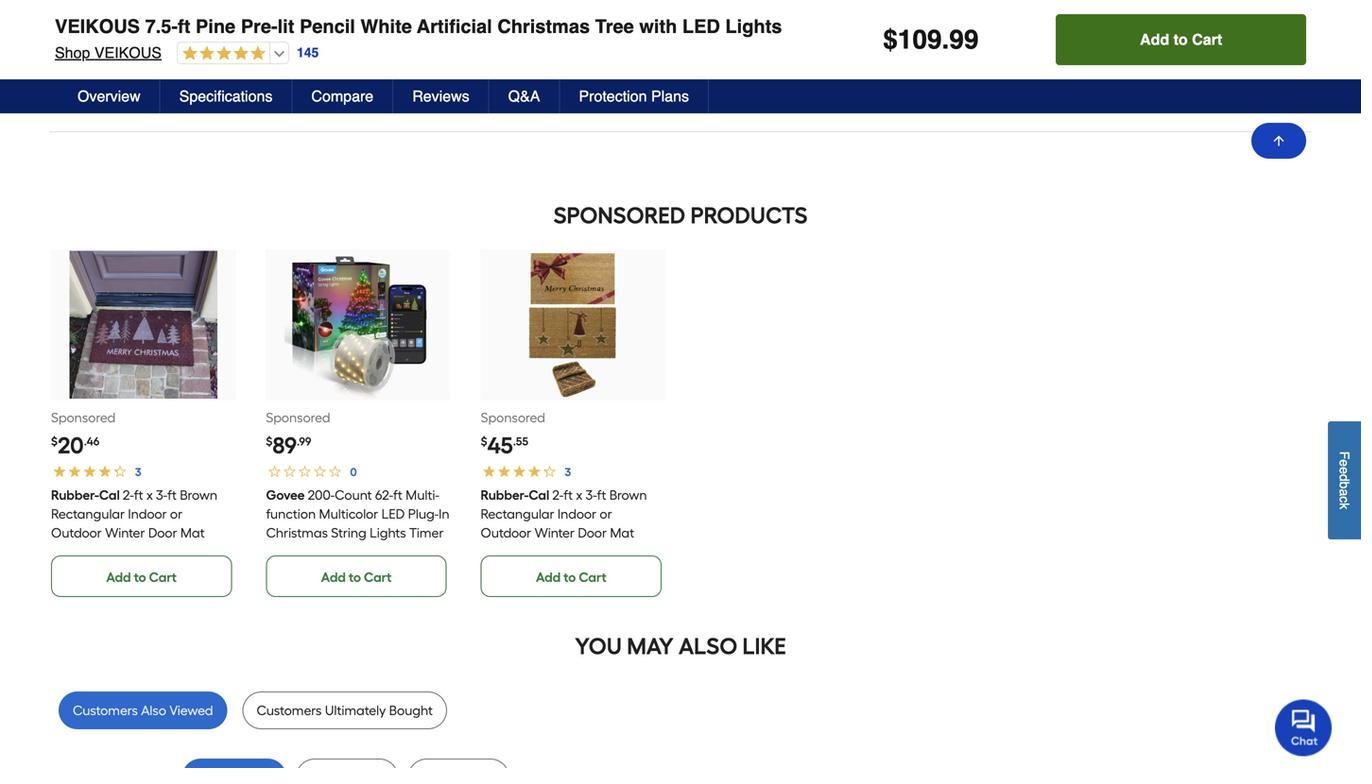Task type: locate. For each thing, give the bounding box(es) containing it.
0 horizontal spatial 2-ft x 3-ft brown rectangular indoor or outdoor winter door mat
[[51, 487, 218, 541]]

rectangular inside 20 list item
[[51, 506, 125, 522]]

pre-
[[241, 16, 278, 37]]

veikous up shop veikous on the top left of the page
[[55, 16, 140, 37]]

rubber- down $ 20 .46
[[51, 487, 99, 503]]

2 or from the left
[[600, 506, 613, 522]]

1 horizontal spatial cal
[[529, 487, 550, 503]]

2- inside 45 list item
[[553, 487, 564, 503]]

add inside 20 list item
[[106, 570, 131, 586]]

0 horizontal spatial brown
[[180, 487, 218, 503]]

0 vertical spatial lights
[[726, 16, 782, 37]]

2-ft x 3-ft brown rectangular indoor or outdoor winter door mat inside 20 list item
[[51, 487, 218, 541]]

2-ft x 3-ft brown rectangular indoor or outdoor winter door mat inside 45 list item
[[481, 487, 648, 541]]

protection down shop veikous on the top left of the page
[[70, 89, 182, 115]]

0 horizontal spatial rectangular
[[51, 506, 125, 522]]

2-ft x 3-ft brown rectangular indoor or outdoor winter door mat down .55
[[481, 487, 648, 541]]

2 cal from the left
[[529, 487, 550, 503]]

add to cart inside 45 list item
[[536, 570, 607, 586]]

winter inside 20 list item
[[105, 525, 145, 541]]

1 horizontal spatial brown
[[610, 487, 648, 503]]

indoor for 20
[[128, 506, 167, 522]]

door inside 45 list item
[[578, 525, 607, 541]]

1 rubber-cal from the left
[[51, 487, 120, 503]]

1 horizontal spatial protection
[[579, 87, 647, 105]]

1 rectangular from the left
[[51, 506, 125, 522]]

1 vertical spatial led
[[382, 506, 405, 522]]

x inside 45 list item
[[576, 487, 583, 503]]

led down 62-
[[382, 506, 405, 522]]

add to cart link
[[51, 556, 232, 597], [266, 556, 447, 597], [481, 556, 662, 597]]

to inside 20 list item
[[134, 570, 146, 586]]

1 vertical spatial lights
[[370, 525, 406, 541]]

2 rubber- from the left
[[481, 487, 529, 503]]

mat inside 20 list item
[[180, 525, 205, 541]]

0 vertical spatial veikous
[[55, 16, 140, 37]]

outdoor down $ 20 .46
[[51, 525, 102, 541]]

plug-
[[408, 506, 439, 522]]

1 horizontal spatial 3-
[[586, 487, 597, 503]]

customers for customers also viewed
[[73, 703, 138, 719]]

brown inside 45 list item
[[610, 487, 648, 503]]

add
[[1141, 31, 1170, 48], [106, 570, 131, 586], [321, 570, 346, 586], [536, 570, 561, 586]]

outdoor inside 20 list item
[[51, 525, 102, 541]]

sponsored for 45
[[481, 410, 546, 426]]

1 cal from the left
[[99, 487, 120, 503]]

mat for 45
[[610, 525, 635, 541]]

veikous down community
[[94, 44, 162, 61]]

to inside 89 list item
[[349, 570, 361, 586]]

plans down '4.7 stars' image
[[189, 89, 249, 115]]

1 door from the left
[[148, 525, 177, 541]]

add to cart link for 89
[[266, 556, 447, 597]]

winter
[[105, 525, 145, 541], [535, 525, 575, 541]]

&
[[225, 14, 241, 40]]

rubber-cal
[[51, 487, 120, 503], [481, 487, 550, 503]]

or inside 45 list item
[[600, 506, 613, 522]]

1 horizontal spatial customers
[[257, 703, 322, 719]]

0 horizontal spatial rubber-
[[51, 487, 99, 503]]

rectangular down $ 45 .55
[[481, 506, 555, 522]]

$ for 89
[[266, 435, 273, 449]]

e up d
[[1338, 460, 1353, 467]]

3 add to cart link from the left
[[481, 556, 662, 597]]

0 horizontal spatial led
[[382, 506, 405, 522]]

0 vertical spatial led
[[683, 16, 721, 37]]

2 rectangular from the left
[[481, 506, 555, 522]]

1 horizontal spatial door
[[578, 525, 607, 541]]

add for 45
[[536, 570, 561, 586]]

1 horizontal spatial led
[[683, 16, 721, 37]]

0 horizontal spatial protection plans
[[70, 89, 249, 115]]

christmas inside 200-count 62-ft multi- function multicolor led plug-in christmas string lights timer
[[266, 525, 328, 541]]

lights
[[726, 16, 782, 37], [370, 525, 406, 541]]

1 horizontal spatial also
[[679, 633, 738, 660]]

2 door from the left
[[578, 525, 607, 541]]

to
[[1174, 31, 1188, 48], [134, 570, 146, 586], [349, 570, 361, 586], [564, 570, 576, 586]]

1 vertical spatial christmas
[[266, 525, 328, 541]]

also left like
[[679, 633, 738, 660]]

1 rubber-cal 2-ft x 3-ft brown rectangular indoor or outdoor winter door mat image from the left
[[70, 251, 217, 399]]

d
[[1338, 474, 1353, 482]]

0 horizontal spatial 3-
[[156, 487, 167, 503]]

add to cart link for 20
[[51, 556, 232, 597]]

$ 109 . 99
[[883, 25, 979, 55]]

.
[[942, 25, 950, 55]]

3- for 20
[[156, 487, 167, 503]]

1 outdoor from the left
[[51, 525, 102, 541]]

also left viewed
[[141, 703, 166, 719]]

1 horizontal spatial mat
[[610, 525, 635, 541]]

cart inside 89 list item
[[364, 570, 392, 586]]

2 outdoor from the left
[[481, 525, 532, 541]]

sponsored inside 45 list item
[[481, 410, 546, 426]]

1 horizontal spatial or
[[600, 506, 613, 522]]

chat invite button image
[[1276, 699, 1333, 757]]

string
[[331, 525, 367, 541]]

rectangular
[[51, 506, 125, 522], [481, 506, 555, 522]]

timer
[[409, 525, 444, 541]]

.55
[[513, 435, 529, 449]]

veikous
[[55, 16, 140, 37], [94, 44, 162, 61]]

2 horizontal spatial add to cart link
[[481, 556, 662, 597]]

cal inside 45 list item
[[529, 487, 550, 503]]

1 horizontal spatial x
[[576, 487, 583, 503]]

2 mat from the left
[[610, 525, 635, 541]]

f
[[1338, 452, 1353, 460]]

1 indoor from the left
[[128, 506, 167, 522]]

door inside 20 list item
[[148, 525, 177, 541]]

1 horizontal spatial lights
[[726, 16, 782, 37]]

protection
[[579, 87, 647, 105], [70, 89, 182, 115]]

mat
[[180, 525, 205, 541], [610, 525, 635, 541]]

2- inside 20 list item
[[123, 487, 134, 503]]

2 rubber-cal 2-ft x 3-ft brown rectangular indoor or outdoor winter door mat image from the left
[[500, 251, 647, 399]]

sponsored inside 89 list item
[[266, 410, 331, 426]]

x inside 20 list item
[[146, 487, 153, 503]]

to inside 45 list item
[[564, 570, 576, 586]]

led inside 200-count 62-ft multi- function multicolor led plug-in christmas string lights timer
[[382, 506, 405, 522]]

mat inside 45 list item
[[610, 525, 635, 541]]

1 vertical spatial veikous
[[94, 44, 162, 61]]

2 indoor from the left
[[558, 506, 597, 522]]

1 rubber- from the left
[[51, 487, 99, 503]]

$ left .46 on the left bottom of page
[[51, 435, 58, 449]]

customers
[[73, 703, 138, 719], [257, 703, 322, 719]]

indoor
[[128, 506, 167, 522], [558, 506, 597, 522]]

sponsored products
[[554, 202, 808, 229]]

add inside 45 list item
[[536, 570, 561, 586]]

add to cart inside 20 list item
[[106, 570, 177, 586]]

also
[[679, 633, 738, 660], [141, 703, 166, 719]]

0 horizontal spatial winter
[[105, 525, 145, 541]]

compare button
[[293, 79, 394, 113]]

0 horizontal spatial 2-
[[123, 487, 134, 503]]

0 horizontal spatial indoor
[[128, 506, 167, 522]]

3- inside 45 list item
[[586, 487, 597, 503]]

indoor inside 45 list item
[[558, 506, 597, 522]]

0 horizontal spatial or
[[170, 506, 183, 522]]

b
[[1338, 482, 1353, 489]]

brown inside 20 list item
[[180, 487, 218, 503]]

1 horizontal spatial add to cart link
[[266, 556, 447, 597]]

door for 45
[[578, 525, 607, 541]]

brown
[[180, 487, 218, 503], [610, 487, 648, 503]]

cart inside 45 list item
[[579, 570, 607, 586]]

rubber- inside 20 list item
[[51, 487, 99, 503]]

ft
[[178, 16, 190, 37], [134, 487, 143, 503], [167, 487, 177, 503], [393, 487, 403, 503], [564, 487, 573, 503], [597, 487, 607, 503]]

3- for 45
[[586, 487, 597, 503]]

sponsored for 20
[[51, 410, 116, 426]]

2-ft x 3-ft brown rectangular indoor or outdoor winter door mat
[[51, 487, 218, 541], [481, 487, 648, 541]]

protection down 'tree'
[[579, 87, 647, 105]]

customers for customers ultimately bought
[[257, 703, 322, 719]]

add for 20
[[106, 570, 131, 586]]

$
[[883, 25, 898, 55], [51, 435, 58, 449], [266, 435, 273, 449], [481, 435, 488, 449]]

2 rubber-cal from the left
[[481, 487, 550, 503]]

brown for 45
[[610, 487, 648, 503]]

2-ft x 3-ft brown rectangular indoor or outdoor winter door mat for 20
[[51, 487, 218, 541]]

1 horizontal spatial rubber-
[[481, 487, 529, 503]]

2 winter from the left
[[535, 525, 575, 541]]

1 3- from the left
[[156, 487, 167, 503]]

2 3- from the left
[[586, 487, 597, 503]]

rubber-
[[51, 487, 99, 503], [481, 487, 529, 503]]

1 customers from the left
[[73, 703, 138, 719]]

2 2- from the left
[[553, 487, 564, 503]]

rubber-cal 2-ft x 3-ft brown rectangular indoor or outdoor winter door mat image
[[70, 251, 217, 399], [500, 251, 647, 399]]

add to cart link for 45
[[481, 556, 662, 597]]

$ inside $ 20 .46
[[51, 435, 58, 449]]

89
[[273, 432, 297, 459]]

1 horizontal spatial 2-ft x 3-ft brown rectangular indoor or outdoor winter door mat
[[481, 487, 648, 541]]

$ left .55
[[481, 435, 488, 449]]

sponsored inside 20 list item
[[51, 410, 116, 426]]

protection plans button
[[49, 73, 1313, 132], [560, 79, 709, 113]]

1 add to cart link from the left
[[51, 556, 232, 597]]

1 horizontal spatial plans
[[652, 87, 689, 105]]

1 or from the left
[[170, 506, 183, 522]]

$ inside $ 45 .55
[[481, 435, 488, 449]]

0 horizontal spatial door
[[148, 525, 177, 541]]

multi-
[[406, 487, 439, 503]]

c
[[1338, 497, 1353, 503]]

1 horizontal spatial outdoor
[[481, 525, 532, 541]]

0 horizontal spatial rubber-cal 2-ft x 3-ft brown rectangular indoor or outdoor winter door mat image
[[70, 251, 217, 399]]

rubber-cal inside 20 list item
[[51, 487, 120, 503]]

x for 20
[[146, 487, 153, 503]]

outdoor for 20
[[51, 525, 102, 541]]

1 horizontal spatial rectangular
[[481, 506, 555, 522]]

0 horizontal spatial cal
[[99, 487, 120, 503]]

tree
[[595, 16, 634, 37]]

1 horizontal spatial indoor
[[558, 506, 597, 522]]

add to cart link inside 45 list item
[[481, 556, 662, 597]]

1 mat from the left
[[180, 525, 205, 541]]

plans down community q & a button
[[652, 87, 689, 105]]

sponsored
[[554, 202, 686, 229], [51, 410, 116, 426], [266, 410, 331, 426], [481, 410, 546, 426]]

3-
[[156, 487, 167, 503], [586, 487, 597, 503]]

led
[[683, 16, 721, 37], [382, 506, 405, 522]]

0 horizontal spatial x
[[146, 487, 153, 503]]

1 horizontal spatial rubber-cal 2-ft x 3-ft brown rectangular indoor or outdoor winter door mat image
[[500, 251, 647, 399]]

outdoor for 45
[[481, 525, 532, 541]]

led right the with
[[683, 16, 721, 37]]

0 horizontal spatial lights
[[370, 525, 406, 541]]

may
[[627, 633, 674, 660]]

0 vertical spatial christmas
[[498, 16, 590, 37]]

community
[[70, 14, 195, 40]]

q
[[201, 14, 219, 40]]

cart
[[1193, 31, 1223, 48], [149, 570, 177, 586], [364, 570, 392, 586], [579, 570, 607, 586]]

rubber-cal 2-ft x 3-ft brown rectangular indoor or outdoor winter door mat image for 45
[[500, 251, 647, 399]]

2 brown from the left
[[610, 487, 648, 503]]

add inside button
[[1141, 31, 1170, 48]]

or
[[170, 506, 183, 522], [600, 506, 613, 522]]

winter inside 45 list item
[[535, 525, 575, 541]]

1 2- from the left
[[123, 487, 134, 503]]

rectangular inside 45 list item
[[481, 506, 555, 522]]

1 brown from the left
[[180, 487, 218, 503]]

rubber-cal inside 45 list item
[[481, 487, 550, 503]]

cart inside 20 list item
[[149, 570, 177, 586]]

2 add to cart link from the left
[[266, 556, 447, 597]]

specifications
[[179, 87, 273, 105]]

$ left .
[[883, 25, 898, 55]]

$ inside $ 89 .99
[[266, 435, 273, 449]]

you
[[575, 633, 622, 660]]

add inside 89 list item
[[321, 570, 346, 586]]

add for 89
[[321, 570, 346, 586]]

1 horizontal spatial winter
[[535, 525, 575, 541]]

a
[[247, 14, 263, 40]]

0 horizontal spatial also
[[141, 703, 166, 719]]

0 horizontal spatial rubber-cal
[[51, 487, 120, 503]]

customers left ultimately
[[257, 703, 322, 719]]

veikous 7.5-ft pine pre-lit pencil white artificial christmas tree with led lights
[[55, 16, 782, 37]]

0 horizontal spatial outdoor
[[51, 525, 102, 541]]

winter for 45
[[535, 525, 575, 541]]

1 winter from the left
[[105, 525, 145, 541]]

door for 20
[[148, 525, 177, 541]]

christmas left 'tree'
[[498, 16, 590, 37]]

e up b
[[1338, 467, 1353, 474]]

rubber-cal 2-ft x 3-ft brown rectangular indoor or outdoor winter door mat image inside 45 list item
[[500, 251, 647, 399]]

reviews button
[[394, 79, 490, 113]]

0 horizontal spatial add to cart link
[[51, 556, 232, 597]]

products
[[691, 202, 808, 229]]

or for 20
[[170, 506, 183, 522]]

3- inside 20 list item
[[156, 487, 167, 503]]

add to cart
[[1141, 31, 1223, 48], [106, 570, 177, 586], [321, 570, 392, 586], [536, 570, 607, 586]]

rubber- down $ 45 .55
[[481, 487, 529, 503]]

2 customers from the left
[[257, 703, 322, 719]]

add to cart link inside 89 list item
[[266, 556, 447, 597]]

1 horizontal spatial protection plans
[[579, 87, 689, 105]]

like
[[743, 633, 787, 660]]

1 horizontal spatial 2-
[[553, 487, 564, 503]]

rubber-cal down $ 45 .55
[[481, 487, 550, 503]]

add to cart link inside 20 list item
[[51, 556, 232, 597]]

outdoor inside 45 list item
[[481, 525, 532, 541]]

christmas down function
[[266, 525, 328, 541]]

0 horizontal spatial customers
[[73, 703, 138, 719]]

or inside 20 list item
[[170, 506, 183, 522]]

indoor inside 20 list item
[[128, 506, 167, 522]]

protection plans down shop veikous on the top left of the page
[[70, 89, 249, 115]]

rubber- for 45
[[481, 487, 529, 503]]

outdoor
[[51, 525, 102, 541], [481, 525, 532, 541]]

indoor for 45
[[558, 506, 597, 522]]

e
[[1338, 460, 1353, 467], [1338, 467, 1353, 474]]

outdoor right 'timer'
[[481, 525, 532, 541]]

cal
[[99, 487, 120, 503], [529, 487, 550, 503]]

62-
[[375, 487, 393, 503]]

protection plans
[[579, 87, 689, 105], [70, 89, 249, 115]]

0 horizontal spatial mat
[[180, 525, 205, 541]]

0 horizontal spatial christmas
[[266, 525, 328, 541]]

cal inside 20 list item
[[99, 487, 120, 503]]

add to cart for 45
[[536, 570, 607, 586]]

2-ft x 3-ft brown rectangular indoor or outdoor winter door mat down .46 on the left bottom of page
[[51, 487, 218, 541]]

protection plans down 'tree'
[[579, 87, 689, 105]]

rubber-cal down $ 20 .46
[[51, 487, 120, 503]]

$ left .99
[[266, 435, 273, 449]]

1 2-ft x 3-ft brown rectangular indoor or outdoor winter door mat from the left
[[51, 487, 218, 541]]

1 x from the left
[[146, 487, 153, 503]]

2 x from the left
[[576, 487, 583, 503]]

2-
[[123, 487, 134, 503], [553, 487, 564, 503]]

2 e from the top
[[1338, 467, 1353, 474]]

2- for 20
[[123, 487, 134, 503]]

winter for 20
[[105, 525, 145, 541]]

2 2-ft x 3-ft brown rectangular indoor or outdoor winter door mat from the left
[[481, 487, 648, 541]]

add to cart inside 89 list item
[[321, 570, 392, 586]]

7.5-
[[145, 16, 178, 37]]

rubber- inside 45 list item
[[481, 487, 529, 503]]

rubber-cal 2-ft x 3-ft brown rectangular indoor or outdoor winter door mat image inside 20 list item
[[70, 251, 217, 399]]

rectangular down $ 20 .46
[[51, 506, 125, 522]]

customers left viewed
[[73, 703, 138, 719]]

1 horizontal spatial rubber-cal
[[481, 487, 550, 503]]

brown for 20
[[180, 487, 218, 503]]

white
[[361, 16, 412, 37]]

plans
[[652, 87, 689, 105], [189, 89, 249, 115]]



Task type: describe. For each thing, give the bounding box(es) containing it.
specifications button
[[160, 79, 293, 113]]

in
[[439, 506, 450, 522]]

0 vertical spatial also
[[679, 633, 738, 660]]

compare
[[312, 87, 374, 105]]

govee
[[266, 487, 305, 503]]

200-
[[308, 487, 335, 503]]

artificial
[[417, 16, 492, 37]]

cart for 45
[[579, 570, 607, 586]]

89 list item
[[266, 249, 451, 597]]

rubber-cal for 20
[[51, 487, 120, 503]]

add to cart for 20
[[106, 570, 177, 586]]

99
[[950, 25, 979, 55]]

sponsored for 89
[[266, 410, 331, 426]]

ft inside 200-count 62-ft multi- function multicolor led plug-in christmas string lights timer
[[393, 487, 403, 503]]

pencil
[[300, 16, 355, 37]]

protection plans button down community q & a button
[[49, 73, 1313, 132]]

$ 45 .55
[[481, 432, 529, 459]]

govee 200-count 62-ft multi-function multicolor led plug-in christmas string lights timer image
[[285, 251, 432, 399]]

$ for 109
[[883, 25, 898, 55]]

0 horizontal spatial plans
[[189, 89, 249, 115]]

to for 20
[[134, 570, 146, 586]]

q&a button
[[490, 79, 560, 113]]

add to cart inside button
[[1141, 31, 1223, 48]]

function
[[266, 506, 316, 522]]

lights inside 200-count 62-ft multi- function multicolor led plug-in christmas string lights timer
[[370, 525, 406, 541]]

overview
[[78, 87, 141, 105]]

cal for 45
[[529, 487, 550, 503]]

k
[[1338, 503, 1353, 510]]

to inside button
[[1174, 31, 1188, 48]]

45 list item
[[481, 249, 666, 597]]

cal for 20
[[99, 487, 120, 503]]

rubber- for 20
[[51, 487, 99, 503]]

ultimately
[[325, 703, 386, 719]]

community q & a
[[70, 14, 263, 40]]

viewed
[[170, 703, 213, 719]]

1 vertical spatial also
[[141, 703, 166, 719]]

109
[[898, 25, 942, 55]]

you may also like
[[575, 633, 787, 660]]

cart for 89
[[364, 570, 392, 586]]

20
[[58, 432, 84, 459]]

reviews
[[413, 87, 470, 105]]

$ for 45
[[481, 435, 488, 449]]

cart inside button
[[1193, 31, 1223, 48]]

2- for 45
[[553, 487, 564, 503]]

f e e d b a c k
[[1338, 452, 1353, 510]]

rectangular for 20
[[51, 506, 125, 522]]

rubber-cal 2-ft x 3-ft brown rectangular indoor or outdoor winter door mat image for 20
[[70, 251, 217, 399]]

bought
[[389, 703, 433, 719]]

customers ultimately bought
[[257, 703, 433, 719]]

2-ft x 3-ft brown rectangular indoor or outdoor winter door mat for 45
[[481, 487, 648, 541]]

$ 20 .46
[[51, 432, 99, 459]]

shop
[[55, 44, 90, 61]]

overview button
[[59, 79, 160, 113]]

1 e from the top
[[1338, 460, 1353, 467]]

145
[[297, 45, 319, 60]]

rubber-cal for 45
[[481, 487, 550, 503]]

rectangular for 45
[[481, 506, 555, 522]]

200-count 62-ft multi- function multicolor led plug-in christmas string lights timer
[[266, 487, 450, 541]]

community q & a button
[[49, 0, 1313, 57]]

cart for 20
[[149, 570, 177, 586]]

1 horizontal spatial christmas
[[498, 16, 590, 37]]

20 list item
[[51, 249, 236, 597]]

x for 45
[[576, 487, 583, 503]]

f e e d b a c k button
[[1329, 422, 1362, 540]]

$ 89 .99
[[266, 432, 312, 459]]

a
[[1338, 489, 1353, 497]]

q&a
[[508, 87, 540, 105]]

or for 45
[[600, 506, 613, 522]]

$ for 20
[[51, 435, 58, 449]]

customers also viewed
[[73, 703, 213, 719]]

with
[[640, 16, 677, 37]]

add to cart button
[[1057, 14, 1307, 65]]

protection plans button down 'tree'
[[560, 79, 709, 113]]

.99
[[297, 435, 312, 449]]

to for 89
[[349, 570, 361, 586]]

count
[[335, 487, 372, 503]]

4.7 stars image
[[178, 45, 266, 63]]

add to cart for 89
[[321, 570, 392, 586]]

sponsored inside southdeep products heading
[[554, 202, 686, 229]]

0 horizontal spatial protection
[[70, 89, 182, 115]]

shop veikous
[[55, 44, 162, 61]]

45
[[488, 432, 513, 459]]

pine
[[196, 16, 236, 37]]

multicolor
[[319, 506, 378, 522]]

to for 45
[[564, 570, 576, 586]]

.46
[[84, 435, 99, 449]]

mat for 20
[[180, 525, 205, 541]]

southdeep products heading
[[49, 196, 1313, 234]]

lit
[[278, 16, 294, 37]]

arrow up image
[[1272, 133, 1287, 148]]



Task type: vqa. For each thing, say whether or not it's contained in the screenshot.
Holiday's Decorations
no



